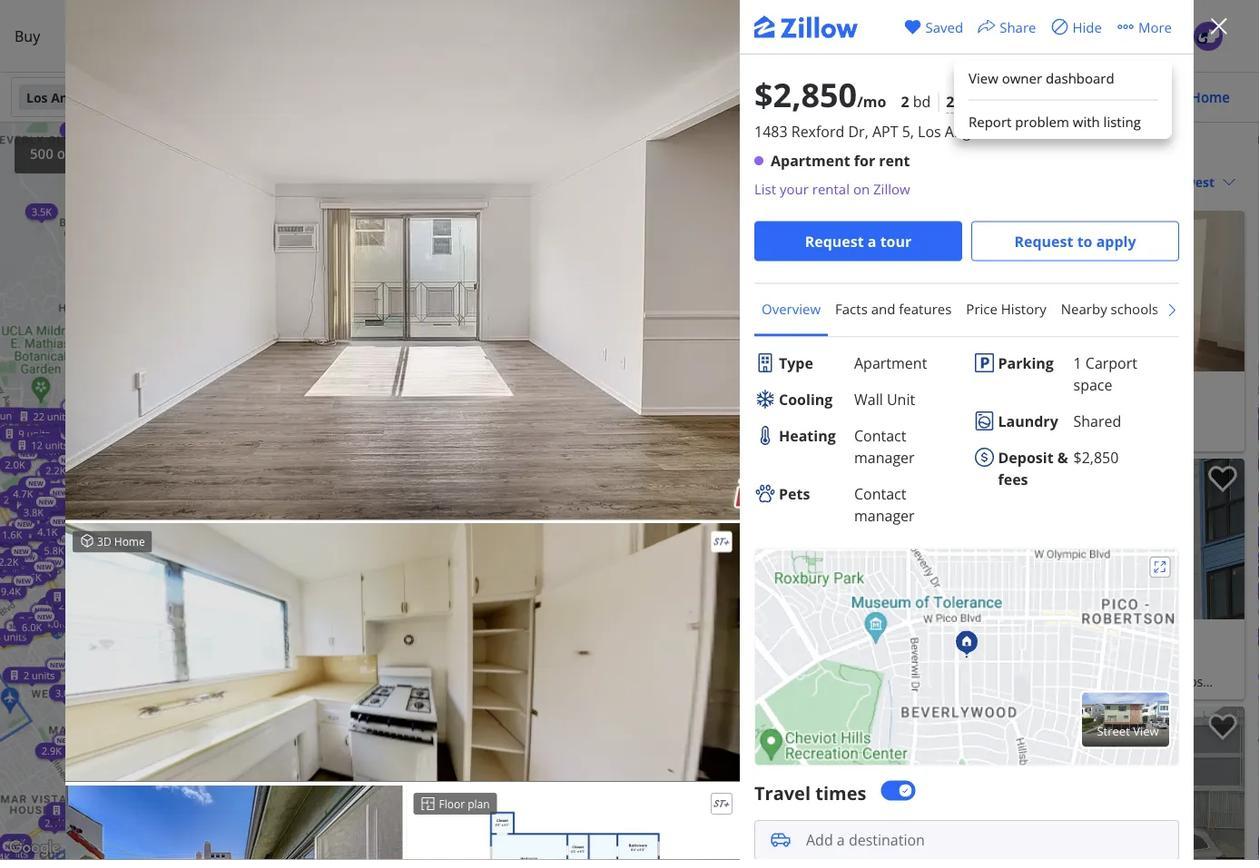 Task type: locate. For each thing, give the bounding box(es) containing it.
1 inside filters element
[[1138, 88, 1145, 107]]

1.9k up "16 units"
[[533, 409, 554, 422]]

3d tour down 2,434 results
[[619, 219, 664, 234]]

report for report a map error
[[498, 849, 525, 860]]

history
[[1002, 299, 1047, 318]]

2 horizontal spatial new 2.6k
[[504, 519, 534, 540]]

11k link down 12k link
[[127, 193, 157, 209]]

2.0k 2.4k
[[126, 824, 181, 843]]

way,
[[1030, 425, 1058, 442]]

3.7k for the top 3.7k link
[[561, 292, 581, 306]]

dashboard
[[1046, 69, 1115, 88]]

1 manager from the top
[[855, 447, 915, 466]]

2.1k link down 17k
[[403, 301, 436, 318]]

5.8k inside new 5.8k
[[44, 544, 64, 557]]

89
[[562, 241, 573, 254]]

1 inside $3,750+ 1 bd $5,290+ 2 bds
[[673, 377, 683, 402]]

10 units for middle 10 units link
[[241, 675, 278, 689]]

2 vertical spatial 3.8k link
[[50, 493, 83, 510]]

charlie
[[955, 673, 997, 690]]

bd inside $3,750+ 1 bd $5,290+ 2 bds
[[688, 377, 711, 402]]

26k link
[[407, 304, 437, 320]]

0 vertical spatial 5 units link
[[533, 184, 591, 200]]

1 horizontal spatial 1.5k link
[[220, 684, 253, 700]]

4.9k for the bottom '4.9k' link
[[6, 835, 26, 849]]

apply
[[1097, 231, 1137, 251]]

1.8k link up 1.4k
[[521, 385, 554, 401]]

1 horizontal spatial new 1.8k
[[155, 721, 185, 743]]

angeles inside main content
[[631, 140, 700, 165]]

1 contact manager from the top
[[855, 425, 915, 466]]

2 horizontal spatial 3.4k link
[[437, 179, 470, 196]]

$2,850 up rexford
[[755, 72, 858, 117]]

0 horizontal spatial chevron right image
[[246, 182, 268, 204]]

2 contact from the top
[[855, 483, 907, 503]]

1 for $3,320+
[[981, 651, 988, 668]]

report left map
[[498, 849, 525, 860]]

0 vertical spatial new 2.5k
[[511, 263, 541, 284]]

3.4k link down 26 units
[[109, 468, 142, 484]]

1 6.4k from the left
[[529, 535, 549, 549]]

0 horizontal spatial 5.8k
[[44, 544, 64, 557]]

1 contact from the top
[[855, 425, 907, 445]]

1 vertical spatial new 2.0k
[[171, 643, 201, 664]]

6
[[443, 181, 449, 194], [78, 411, 84, 425], [450, 419, 456, 433], [563, 421, 568, 434], [34, 436, 40, 449], [509, 479, 514, 492], [253, 626, 258, 640], [258, 679, 264, 693]]

3.0k inside new 3.0k new 6.4k
[[519, 644, 539, 658]]

tour inside the 3d tour 2.7k 4.0k
[[456, 245, 474, 254]]

5 units link up 20k link at the left
[[338, 364, 396, 381]]

close image
[[535, 149, 548, 162]]

5.2k right the 3d tour 2.7k 4.0k at the left of the page
[[480, 443, 500, 456]]

3.4k for 3.4k link to the middle
[[221, 461, 241, 475]]

1 vertical spatial 3.9k link
[[489, 636, 522, 652]]

0 horizontal spatial 40k
[[333, 150, 351, 164]]

report
[[969, 112, 1012, 131], [498, 849, 525, 860]]

main navigation
[[0, 0, 1260, 300]]

1.8k left '3d tour 3.5k'
[[526, 266, 547, 280]]

0 vertical spatial 3d tour
[[619, 219, 664, 234]]

0 vertical spatial 4.4k
[[445, 366, 465, 380]]

1 horizontal spatial 3.9k link
[[414, 513, 447, 530]]

1.4k
[[539, 407, 559, 421]]

0 horizontal spatial 23k
[[150, 208, 168, 222]]

0 horizontal spatial 23k link
[[144, 207, 174, 223]]

2 contact manager from the top
[[855, 483, 915, 525]]

laundry image
[[974, 410, 996, 431]]

1 vertical spatial 5 units link
[[338, 364, 396, 381]]

0 horizontal spatial 8.0k link
[[51, 551, 84, 568]]

2 1.6k link from the left
[[514, 411, 547, 428]]

zillow logo image
[[557, 22, 703, 54]]

0 horizontal spatial 8.0k
[[57, 553, 77, 566]]

contact manager for heating
[[855, 425, 915, 466]]

1 horizontal spatial report
[[969, 112, 1012, 131]]

sell link
[[109, 15, 158, 57]]

9916 venice blvd, culver city, ca
[[600, 425, 793, 442]]

bds for $2,495+
[[661, 651, 683, 668]]

chevron right image left 19k
[[246, 182, 268, 204]]

units inside new 2 units
[[265, 638, 288, 651]]

3.6k up new 3.9k
[[459, 498, 479, 512]]

chevron right image
[[246, 182, 268, 204], [1166, 303, 1180, 316]]

2.3k link
[[550, 297, 583, 314], [516, 467, 549, 483], [466, 504, 499, 520], [516, 534, 549, 550], [118, 557, 151, 573], [548, 587, 580, 603], [482, 712, 515, 728], [123, 722, 156, 738], [517, 723, 550, 739]]

this property on the map image
[[957, 630, 978, 658]]

new 3.8k left new 5.8k
[[0, 521, 26, 543]]

Add a destination text field
[[807, 820, 1180, 860]]

1 horizontal spatial new 2.6k
[[163, 718, 194, 739]]

1 vertical spatial a
[[527, 849, 532, 860]]

3.7k right 20 units on the left
[[469, 645, 489, 659]]

new 3.1k
[[511, 409, 541, 430], [516, 475, 546, 497], [442, 591, 472, 612], [543, 735, 573, 756]]

a for request
[[868, 231, 877, 251]]

new 3.8k right new 4.3k
[[334, 350, 364, 372]]

$3,320+ 1 bd
[[930, 651, 1007, 668]]

5.5k inside new 5.5k
[[125, 473, 146, 487]]

6.0k for the 6.0k link under 12 units link
[[70, 725, 91, 739]]

tour inside 3d tour 4.6k
[[572, 554, 590, 563]]

1 vertical spatial 17
[[490, 414, 501, 428]]

3.4k link right 27k
[[437, 179, 470, 196]]

8811 1/2 burton way, los angeles, ca image
[[923, 211, 1245, 372]]

3d inside 3d tour 8 units
[[9, 622, 17, 631]]

1 vertical spatial blvd,
[[1151, 673, 1180, 690]]

0 horizontal spatial request
[[805, 231, 865, 251]]

2.0k 1.4k
[[523, 203, 559, 421]]

3.6k down new 6.4k
[[556, 557, 576, 570]]

50k
[[305, 228, 323, 242]]

1 request from the left
[[805, 231, 865, 251]]

chevron right image inside main navigation
[[246, 182, 268, 204]]

3.5k link
[[25, 203, 58, 220], [470, 304, 503, 320], [349, 610, 382, 626], [276, 614, 309, 631], [219, 660, 252, 677]]

1 vertical spatial contact manager
[[855, 483, 915, 525]]

0 vertical spatial 11
[[442, 198, 453, 212]]

1 horizontal spatial blvd,
[[1151, 673, 1180, 690]]

14 for the rightmost 14 units link
[[539, 672, 550, 686]]

tour inside 3d tour 3.9k
[[423, 495, 441, 504]]

floor plan preview, click to explore more image
[[487, 808, 664, 860]]

13k link
[[446, 137, 477, 154], [251, 478, 281, 495]]

view larger view of the 1 photo of this home image
[[65, 0, 744, 520]]

|
[[1059, 673, 1066, 690]]

request inside button
[[805, 231, 865, 251]]

clear field image
[[253, 90, 268, 104]]

1,200
[[991, 92, 1029, 111]]

cooling image
[[755, 388, 777, 410]]

for
[[855, 151, 876, 170]]

showcase for 8.5k
[[43, 428, 78, 437]]

agent
[[282, 26, 321, 45]]

tour inside '3d tour 3.5k'
[[560, 257, 578, 266]]

2 vertical spatial new 3.5k
[[65, 502, 95, 523]]

1 vertical spatial 8.0k
[[57, 553, 77, 566]]

1 vertical spatial 11 units
[[541, 396, 578, 410]]

sell
[[122, 26, 146, 45]]

zillow image
[[755, 15, 862, 38]]

3.0k inside 3d tour 3.0k
[[539, 401, 559, 414]]

2.3k inside new 2.0k new 2.3k
[[25, 478, 45, 491]]

0 horizontal spatial home
[[171, 26, 212, 45]]

2 vertical spatial new 2.3k
[[124, 551, 154, 572]]

request left to
[[1015, 231, 1074, 251]]

1 vertical spatial 11k link
[[519, 346, 549, 362]]

5.5k for 5.5k link over new 6.4k
[[538, 485, 558, 498]]

city,
[[748, 425, 774, 442]]

5.3k for the bottom 5.3k link
[[204, 674, 224, 687]]

today for 8811 1/2 burton way, los angeles, ca image
[[987, 219, 1018, 234]]

1 horizontal spatial home
[[1191, 88, 1231, 107]]

search image
[[256, 90, 271, 104]]

6.0k down 12 units link
[[70, 725, 91, 739]]

$3,320+
[[930, 651, 977, 668]]

2 showingtime+ logo image from the top
[[711, 793, 733, 815]]

1 vertical spatial 3.7k
[[469, 645, 489, 659]]

0 vertical spatial contact manager
[[855, 425, 915, 466]]

1.5k for the middle the '1.5k' link
[[226, 685, 246, 699]]

0 horizontal spatial 4.4k link
[[124, 467, 157, 483]]

close image
[[1209, 15, 1231, 37]]

5.0k down new 2 units
[[266, 655, 286, 669]]

wall
[[855, 389, 884, 408]]

car image
[[770, 829, 792, 851]]

new inside new 6.5k
[[167, 565, 181, 574]]

ca inside filters element
[[104, 89, 121, 106]]

2.1k link down new 3.9k
[[493, 545, 526, 561]]

help link
[[1136, 15, 1193, 57]]

chevron down image
[[791, 90, 806, 104], [901, 90, 916, 104], [489, 822, 501, 835]]

3.4k link up new 2.7k new 4.1k on the bottom of page
[[215, 460, 247, 476]]

a inside the request a tour button
[[868, 231, 877, 251]]

1.9k link up "16 units"
[[527, 407, 560, 424]]

1 horizontal spatial 5.8k
[[519, 208, 539, 221]]

2434
[[74, 144, 105, 163]]

10 units for 10 units link to the top
[[501, 416, 538, 430]]

0 vertical spatial 5.2k
[[480, 443, 500, 456]]

view larger view of the 2 photo of this home image
[[65, 786, 403, 860]]

15 units for new
[[520, 167, 557, 181]]

3.9k inside new 3.9k
[[476, 522, 496, 536]]

more image
[[1117, 18, 1135, 36]]

save this home image
[[879, 466, 908, 493], [1209, 714, 1238, 741]]

shared
[[1074, 411, 1122, 430]]

1 inside the $3,795+ 1 bd $4,495+ 2 bds
[[1002, 377, 1013, 402]]

1 horizontal spatial 23k link
[[396, 549, 427, 565]]

request inside button
[[1015, 231, 1074, 251]]

contact for heating
[[855, 425, 907, 445]]

home image
[[22, 95, 62, 135]]

3d tour 20k
[[378, 176, 406, 198]]

8 down close icon
[[535, 174, 541, 187]]

9916 venice blvd, culver city, ca image
[[593, 211, 916, 372]]

17k link
[[427, 272, 458, 288]]

of right 500
[[57, 144, 70, 163]]

0 horizontal spatial new 3.4k
[[491, 166, 522, 187]]

8.0k
[[399, 363, 419, 377], [57, 553, 77, 566]]

2 units link
[[525, 163, 584, 179], [521, 184, 580, 200], [460, 207, 526, 231], [533, 220, 591, 237], [540, 223, 598, 239], [427, 292, 485, 308], [288, 343, 347, 359], [287, 347, 346, 363], [309, 351, 367, 367], [512, 403, 570, 419], [506, 406, 565, 422], [534, 423, 593, 440], [431, 450, 490, 466], [186, 486, 245, 502], [394, 505, 453, 521], [336, 508, 395, 525], [24, 512, 83, 529], [16, 525, 75, 542], [351, 552, 410, 568], [343, 559, 402, 575], [544, 569, 603, 585], [494, 590, 553, 607], [150, 627, 209, 643], [76, 633, 135, 649], [172, 639, 231, 655], [222, 658, 281, 674], [150, 669, 209, 685], [181, 677, 240, 693], [170, 705, 229, 721], [109, 723, 167, 739], [525, 724, 584, 741], [529, 735, 588, 751]]

bd inside the $3,795+ 1 bd $4,495+ 2 bds
[[1018, 377, 1041, 402]]

home left loans
[[171, 26, 212, 45]]

report down 1,200
[[969, 112, 1012, 131]]

$4,495+
[[930, 403, 977, 420]]

2 horizontal spatial new 2.9k
[[536, 160, 566, 182]]

5.2k link down 13
[[473, 441, 506, 458]]

1.9k up new 5.0k
[[263, 627, 283, 641]]

$2,495+ 1 bd $2,895+ 2 bds
[[600, 625, 711, 668]]

expand this map image
[[1150, 556, 1172, 578]]

15 down boundary
[[520, 167, 531, 181]]

4.4k link
[[439, 365, 471, 381], [124, 467, 157, 483]]

2 request from the left
[[1015, 231, 1074, 251]]

2 inside new 2 units
[[257, 638, 262, 651]]

utility element
[[740, 0, 1195, 54]]

4.2k
[[372, 453, 392, 467], [343, 479, 363, 493], [26, 519, 46, 532], [2, 533, 23, 546], [555, 586, 575, 600]]

updated today for 1950 pelham ave, los angeles, ca 'image'
[[608, 467, 688, 482]]

22 units inside 22 units link
[[547, 429, 584, 443]]

1 for $3,795+
[[1002, 377, 1013, 402]]

1.9k link
[[492, 312, 525, 329], [406, 403, 439, 420], [527, 407, 560, 424], [31, 496, 64, 512], [460, 573, 493, 590], [234, 663, 267, 679], [123, 718, 156, 735]]

15 for 3d tour
[[435, 413, 447, 427]]

0 horizontal spatial a
[[527, 849, 532, 860]]

rent
[[880, 151, 911, 170]]

0 vertical spatial 23k link
[[144, 207, 174, 223]]

4.0k
[[481, 185, 501, 199], [403, 285, 423, 299], [72, 478, 92, 491], [506, 552, 526, 566], [459, 579, 480, 593], [459, 579, 480, 593], [45, 617, 65, 631], [83, 817, 103, 831]]

heating
[[779, 425, 836, 445]]

chevron down image
[[366, 90, 380, 104], [480, 90, 494, 104], [650, 90, 665, 104], [1223, 175, 1237, 189]]

showingtime+ logo image
[[711, 531, 733, 553], [711, 793, 733, 815]]

1 horizontal spatial 11k link
[[519, 346, 549, 362]]

2 6.4k from the left
[[530, 536, 550, 549]]

new 1.8k up 3d tour 2.4k
[[155, 721, 185, 743]]

1 horizontal spatial of
[[462, 849, 470, 860]]

0 horizontal spatial 20k
[[378, 184, 396, 198]]

1 vertical spatial 4.9k
[[6, 835, 26, 849]]

1.6k link up "16 units"
[[530, 411, 563, 428]]

10 units down new 5.0k
[[241, 675, 278, 689]]

dr,
[[849, 122, 869, 141]]

3d inside 3d tour 3.9k
[[413, 495, 422, 504]]

0 horizontal spatial tour
[[639, 219, 664, 234]]

1 horizontal spatial 23k
[[403, 550, 420, 564]]

new inside new 28k
[[89, 225, 104, 234]]

contact right pets
[[855, 483, 907, 503]]

floor plan image
[[421, 797, 436, 811]]

rental
[[813, 180, 850, 198]]

new 12k
[[400, 184, 428, 205]]

1 vertical spatial 3.7k link
[[463, 644, 496, 660]]

5.3k for 5.3k link to the top
[[106, 475, 126, 489]]

updated today
[[937, 219, 1018, 234], [608, 467, 688, 482], [608, 715, 688, 730], [937, 715, 1018, 730]]

8 units link up 3d tour 3.9k
[[425, 444, 484, 461]]

5.3k link
[[99, 474, 132, 490], [197, 672, 230, 689]]

report inside report problem with listing button
[[969, 112, 1012, 131]]

0 vertical spatial 5.0k
[[399, 340, 420, 353]]

4.5k
[[456, 270, 476, 283], [389, 359, 409, 373], [372, 363, 392, 377], [75, 416, 95, 430], [364, 438, 384, 452], [426, 444, 446, 458], [90, 504, 110, 517], [31, 566, 51, 580], [95, 573, 115, 587], [240, 696, 260, 710]]

1 inside $2,495+ 1 bd $2,895+ 2 bds
[[673, 625, 683, 650]]

8 units down close icon
[[535, 174, 567, 187]]

0 vertical spatial 5.8k
[[519, 208, 539, 221]]

three dimensional image right new 5.8k
[[80, 534, 94, 548]]

8.0k link up 40
[[51, 551, 84, 568]]

new 3.4k down boundary
[[491, 166, 522, 187]]

angeles
[[51, 89, 101, 106], [631, 140, 700, 165]]

tour
[[881, 231, 912, 251]]

23k link down 3d tour 3.9k
[[396, 549, 427, 565]]

heating image
[[755, 424, 777, 446]]

6.0k up 10k link
[[529, 268, 550, 281]]

owner
[[1003, 69, 1043, 88]]

new inside new 5.5k
[[141, 466, 156, 474]]

1 horizontal spatial new 2.5k
[[511, 263, 541, 284]]

0 vertical spatial manager
[[855, 447, 915, 466]]

2.1k link up 5.8k link
[[518, 177, 551, 193]]

angeles, inside the charlie mar vista | 12444 venice blvd, los angeles, ca
[[930, 694, 980, 712]]

angeles for los angeles ca rental listings
[[631, 140, 700, 165]]

bd up 1950 pelham ave, los angeles, ca
[[688, 625, 711, 650]]

updated today for the 4065 coco ave, los angeles, ca image
[[937, 715, 1018, 730]]

0 horizontal spatial save this home image
[[879, 714, 908, 741]]

15 units down close icon
[[520, 167, 557, 181]]

0 vertical spatial 4.9k link
[[524, 518, 557, 534]]

report problem with listing button
[[955, 104, 1173, 139]]

1.9k down 12 units link
[[129, 720, 149, 733]]

3.6k down 4.8k
[[322, 357, 342, 371]]

$2,895+
[[600, 651, 648, 668]]

2.9k link
[[494, 168, 527, 185], [515, 372, 548, 388], [536, 388, 569, 405], [379, 489, 412, 505], [360, 490, 393, 506], [324, 567, 357, 583], [541, 758, 574, 775], [81, 769, 114, 786], [172, 819, 205, 835]]

new 2.5k up 10k at the left top
[[511, 263, 541, 284]]

three dimensional image
[[608, 222, 619, 233], [80, 534, 94, 548]]

2 button
[[947, 91, 976, 114]]

1.9k link down new 3.9k
[[460, 573, 493, 590]]

10 units link
[[480, 415, 545, 431], [220, 674, 285, 690], [101, 705, 166, 722]]

4.7k inside new 1.6k new 4.7k
[[13, 487, 33, 500]]

3.6k link
[[403, 273, 436, 289], [544, 324, 577, 340], [351, 361, 384, 377], [33, 443, 66, 459], [379, 507, 412, 523], [549, 555, 582, 572]]

12k inside new 12k
[[400, 192, 418, 205]]

zillow
[[874, 180, 911, 198]]

updated for 8811 1/2 burton way, los angeles, ca image
[[937, 219, 984, 234]]

los inside the charlie mar vista | 12444 venice blvd, los angeles, ca
[[1184, 673, 1204, 690]]

1.5k
[[557, 228, 577, 241], [522, 487, 543, 500], [226, 685, 246, 699], [186, 696, 206, 709]]

new inside new 8.8k
[[141, 196, 156, 205]]

3d
[[552, 155, 560, 164], [378, 176, 386, 185], [621, 219, 636, 234], [446, 245, 454, 254], [550, 257, 559, 266], [400, 260, 408, 269], [493, 279, 502, 288], [311, 330, 319, 339], [560, 388, 569, 397], [541, 393, 550, 402], [449, 403, 457, 412], [455, 406, 463, 414], [454, 406, 462, 415], [552, 418, 560, 426], [477, 429, 485, 438], [477, 430, 486, 438], [951, 467, 965, 482], [249, 478, 258, 487], [413, 495, 422, 504], [562, 554, 570, 563], [72, 591, 81, 599], [266, 618, 275, 627], [9, 622, 17, 631], [183, 630, 192, 638], [99, 641, 107, 649], [212, 664, 220, 673], [276, 675, 284, 683], [242, 687, 251, 696], [171, 809, 179, 818]]

2.6k link
[[396, 277, 429, 294], [399, 351, 431, 367], [532, 595, 565, 611], [552, 746, 585, 763], [54, 807, 87, 823]]

1 horizontal spatial 14 units
[[148, 721, 185, 734]]

bds inside $2,495+ 1 bd $2,895+ 2 bds
[[661, 651, 683, 668]]

2.0k left 3d tour 2.4k
[[126, 824, 146, 837]]

6 inside 3d tour 6 units
[[253, 626, 258, 640]]

3d tour 3.2k
[[549, 418, 579, 439]]

blvd,
[[675, 425, 704, 442], [1151, 673, 1180, 690]]

1 vertical spatial showingtime+ logo image
[[711, 793, 733, 815]]

8 units down 13 units
[[516, 426, 547, 440]]

home inside main navigation
[[171, 26, 212, 45]]

1 horizontal spatial 3.8k link
[[214, 461, 247, 477]]

0 vertical spatial 3.8k link
[[381, 130, 422, 155]]

3.7k down '3d tour 3.5k'
[[561, 292, 581, 306]]

22 down 1.4k
[[547, 429, 558, 443]]

2 manager from the top
[[855, 505, 915, 525]]

3.8k up 64
[[375, 578, 396, 592]]

17 left 13
[[490, 414, 501, 428]]

bds inside the $3,795+ 1 bd $4,495+ 2 bds
[[991, 403, 1013, 420]]

manager for pets
[[855, 505, 915, 525]]

units inside 3d tour 6 units
[[261, 626, 284, 640]]

4.2k link
[[366, 452, 399, 468], [337, 478, 370, 494], [20, 517, 53, 534], [0, 531, 29, 548], [548, 585, 581, 601]]

1.5k for the '1.5k' link to the left
[[186, 696, 206, 709]]

1.6k link
[[530, 411, 563, 428], [514, 411, 547, 428]]

1 vertical spatial new 3.4k
[[541, 254, 571, 276]]

1 vertical spatial 12
[[31, 438, 43, 452]]

main content containing los angeles ca rental listings
[[579, 123, 1260, 860]]

3.2k link down new 6.4k
[[530, 559, 563, 576]]

4.6k inside 3d tour 4.6k
[[559, 562, 580, 576]]

6.4k inside new 3.0k new 6.4k
[[529, 535, 549, 549]]

angeles inside filters element
[[51, 89, 101, 106]]

1 vertical spatial view
[[1134, 722, 1160, 739]]

2.0k inside 2.0k 1.4k
[[523, 203, 543, 217]]

1 horizontal spatial save this home image
[[1209, 714, 1238, 741]]

2,434
[[597, 173, 629, 190]]

0 vertical spatial 7.5k
[[392, 370, 412, 383]]

bds inside $3,750+ 1 bd $5,290+ 2 bds
[[661, 403, 683, 420]]

3.5k link down 500
[[25, 203, 58, 220]]

3d inside the 3d tour 2.7k 4.0k
[[446, 245, 454, 254]]

7 units link down close icon
[[522, 177, 580, 194]]

6.4k
[[529, 535, 549, 549], [530, 536, 550, 549]]

manage
[[925, 26, 979, 45]]

4.1k inside new 2.7k new 4.1k
[[37, 525, 58, 539]]

new 2.3k down boundary
[[498, 203, 528, 224]]

5 units link
[[533, 184, 591, 200], [338, 364, 396, 381]]

2.0k down new 4.6k in the bottom of the page
[[449, 594, 469, 608]]

0 vertical spatial new 2.6k
[[504, 519, 534, 540]]

0 horizontal spatial 12 units
[[31, 438, 68, 452]]

3.8k link up 3d tour 20k at left
[[381, 130, 422, 155]]

9
[[19, 427, 24, 441]]

27k
[[417, 176, 435, 190]]

22 units down 1.4k link
[[547, 429, 584, 443]]

1 vertical spatial 17 units
[[490, 414, 527, 428]]

5.5k link up new 6.4k
[[532, 483, 565, 500]]

manager for heating
[[855, 447, 915, 466]]

1 vertical spatial new 2.5k
[[19, 606, 49, 627]]

new 2.7k
[[361, 438, 391, 460], [190, 694, 220, 716]]

2 inside $2,495+ 1 bd $2,895+ 2 bds
[[651, 651, 658, 668]]

16k link right new 8.8k
[[170, 216, 200, 232]]

pets image
[[755, 482, 777, 504]]

2.6k link up google image
[[54, 807, 87, 823]]

6 units right 27k
[[443, 181, 474, 194]]

1 horizontal spatial 13k
[[453, 139, 470, 152]]

updated for the 4065 coco ave, los angeles, ca image
[[937, 715, 984, 730]]

main content
[[579, 123, 1260, 860]]

1 3d tour 5.4k from the top
[[474, 429, 504, 451]]

chevron right image right schools
[[1166, 303, 1180, 316]]

1.9k down 20k link at the left
[[412, 405, 432, 418]]

5.1k
[[493, 506, 513, 520]]

three dimensional image down 2,434
[[608, 222, 619, 233]]

a
[[868, 231, 877, 251], [527, 849, 532, 860]]

4.7k down 13
[[484, 456, 504, 470]]

2 inside the $3,795+ 1 bd $4,495+ 2 bds
[[981, 403, 988, 420]]

view owner dashboard link
[[955, 61, 1173, 96]]

home right saved
[[1191, 88, 1231, 107]]

5.0k inside new 5.0k
[[266, 655, 286, 669]]

11 up the 3d tour 3.2k
[[541, 396, 553, 410]]

2.6k up the floor plan preview, click to explore more image
[[559, 748, 579, 761]]

15 units left 13
[[435, 413, 473, 427]]

6.0k left new 16k
[[382, 259, 402, 272]]

16k left 3d tour 20k at left
[[359, 180, 376, 193]]

the jagger image
[[593, 707, 916, 860]]

1 vertical spatial 15 units
[[435, 413, 473, 427]]

6.0k down new 9.4k
[[22, 620, 42, 634]]

2.7k inside the 3d tour 2.7k 4.0k
[[443, 253, 464, 267]]

with
[[1073, 112, 1101, 131]]

contact manager down the wall unit
[[855, 425, 915, 466]]

0 horizontal spatial 3.7k link
[[463, 644, 496, 660]]

2.0k inside 2.0k 2.4k
[[126, 824, 146, 837]]

5.5k for 5.5k link above new 5.8k
[[52, 517, 72, 530]]

1 horizontal spatial 10 units link
[[220, 674, 285, 690]]

1 horizontal spatial $2,850
[[1074, 447, 1119, 466]]

new inside new 3.9k
[[491, 515, 506, 523]]

1 horizontal spatial chevron down image
[[791, 90, 806, 104]]

1.9k
[[514, 273, 534, 286], [498, 314, 519, 327], [412, 405, 432, 418], [533, 409, 554, 422], [357, 488, 377, 502], [37, 497, 58, 511], [537, 538, 557, 551], [467, 575, 487, 588], [263, 627, 283, 641], [240, 664, 260, 678], [129, 720, 149, 733]]

apartment up the wall unit
[[855, 352, 928, 372]]

new 4.5k left 4.7k link
[[426, 437, 456, 458]]

3.9k inside 3d tour 3.9k
[[411, 503, 431, 517]]

save this home image
[[1209, 466, 1238, 493], [879, 714, 908, 741]]

10k link
[[509, 289, 539, 306]]

rent
[[66, 26, 97, 45]]

0 horizontal spatial 4.9k
[[6, 835, 26, 849]]

new 4.0k up 26k link
[[403, 277, 433, 299]]

1.6k up 3d tour 3.0k
[[550, 332, 571, 345]]

new 4.0k down the "25k" link
[[72, 470, 102, 491]]

0 vertical spatial 5.0k link
[[393, 338, 426, 355]]

1 horizontal spatial view
[[1134, 722, 1160, 739]]

0 vertical spatial apartment
[[771, 151, 851, 170]]

new inside new 9.4k
[[16, 577, 31, 585]]

5.0k link
[[393, 338, 426, 355], [557, 484, 590, 501]]

2 vertical spatial 12 units
[[90, 667, 127, 681]]

0 horizontal spatial 11k
[[133, 194, 151, 208]]

3.7k link right 20 units on the left
[[463, 644, 496, 660]]

travel times
[[755, 780, 867, 805]]

0 horizontal spatial 3.7k
[[469, 645, 489, 659]]

2.0k inside new 2.0k new 2.3k
[[5, 458, 25, 471]]

16k right new 8.8k
[[176, 217, 194, 231]]

heart image
[[904, 18, 922, 36]]

1 horizontal spatial 14
[[148, 721, 159, 734]]

8811 1/2 burton way, los angeles, ca
[[930, 425, 1154, 442]]

50k link
[[299, 227, 329, 243]]

14
[[539, 672, 550, 686], [148, 721, 159, 734], [66, 804, 77, 817]]

8
[[535, 174, 541, 187], [549, 262, 555, 275], [516, 426, 521, 440], [446, 446, 452, 459], [0, 630, 1, 644]]

5.5k for 5.5k link on the right of the "25k" link
[[118, 466, 138, 479]]

new 2.2k
[[519, 179, 549, 201], [409, 288, 439, 309], [357, 347, 387, 368], [46, 456, 76, 477], [387, 490, 417, 511], [0, 547, 29, 568], [288, 609, 318, 631], [226, 668, 256, 689]]



Task type: vqa. For each thing, say whether or not it's contained in the screenshot.


Task type: describe. For each thing, give the bounding box(es) containing it.
3.6k down the "25k" link
[[76, 515, 96, 529]]

22 units link
[[526, 428, 590, 444]]

2.0k left new 5.0k
[[185, 652, 205, 666]]

contact for pets
[[855, 483, 907, 503]]

0 horizontal spatial 13k link
[[251, 478, 281, 495]]

1 horizontal spatial 14 units link
[[518, 671, 583, 687]]

5.5k link right the "25k" link
[[111, 464, 144, 481]]

0 horizontal spatial 12
[[31, 438, 43, 452]]

3.2k link down 3d tour 4.6k
[[559, 616, 591, 632]]

2.4k inside 3d tour 2.4k
[[168, 817, 188, 831]]

7.5k for 7.5k link to the bottom
[[412, 494, 432, 508]]

studio
[[1002, 625, 1061, 650]]

new inside new 4.6k
[[473, 552, 488, 561]]

price history link
[[960, 284, 1054, 333]]

1 saved home link
[[1129, 74, 1240, 120]]

2.7k inside new 2.7k new 4.1k
[[385, 495, 405, 509]]

new inside new 16k
[[443, 256, 458, 264]]

2.0k down new 2.0k new 2.3k
[[4, 493, 24, 507]]

bd for $3,750+ 1 bd
[[688, 377, 711, 402]]

2.6k down 3.2k 3.6k
[[538, 596, 558, 610]]

los angeles ca rental listings
[[597, 140, 860, 165]]

new 3.9k
[[476, 515, 506, 536]]

new inside new 1.5k
[[538, 479, 553, 487]]

list your rental on zillow
[[755, 180, 911, 198]]

1.9k link down 12 units link
[[123, 718, 156, 735]]

3.6k down 9 units
[[40, 444, 60, 458]]

1 vertical spatial new 3.3k
[[383, 693, 413, 714]]

data
[[344, 849, 362, 860]]

1.8k link left 2,434
[[553, 188, 586, 204]]

pets
[[779, 483, 811, 503]]

4.9k for '4.9k' link to the right
[[530, 519, 550, 533]]

new inside new 12k
[[413, 184, 428, 193]]

new 1.9k up 3.2k 3.6k
[[537, 530, 567, 551]]

0 vertical spatial new 2.9k
[[536, 160, 566, 182]]

1 horizontal spatial new 2.9k
[[178, 711, 209, 732]]

2.6k up 26k link
[[402, 279, 422, 292]]

95k link
[[308, 150, 338, 166]]

1.8k up 89 units link
[[533, 207, 553, 221]]

1 vertical spatial 11k
[[525, 347, 543, 361]]

new 5.5k
[[125, 466, 156, 487]]

rent link
[[53, 15, 109, 57]]

1.9k link down 10k at the left top
[[492, 312, 525, 329]]

1950 pelham ave, los angeles, ca
[[600, 673, 802, 690]]

40k inside new 40k
[[333, 150, 351, 164]]

new 4.6k
[[458, 552, 488, 574]]

1 horizontal spatial 12
[[90, 667, 101, 681]]

$3,750+
[[600, 377, 668, 402]]

0 vertical spatial venice
[[633, 425, 672, 442]]

3d inside 3d tour 4.8k
[[311, 330, 319, 339]]

0 horizontal spatial 5.2k link
[[418, 473, 451, 489]]

0 horizontal spatial 1.5k link
[[180, 694, 213, 711]]

6.0k for the 6.0k link above 10k link
[[529, 268, 550, 281]]

showcase for 2.9k
[[282, 476, 317, 485]]

new 6.0k
[[22, 613, 52, 634]]

3.6k right new 4.3k
[[357, 362, 378, 376]]

14 for bottom 14 units link
[[148, 721, 159, 734]]

3d inside 3d tour 6 units
[[266, 618, 275, 627]]

0 horizontal spatial chevron down image
[[489, 822, 501, 835]]

0 horizontal spatial new 2.0k
[[171, 643, 201, 664]]

tour inside 3d tour 3.0k
[[551, 393, 569, 402]]

deposit & fees $2,850
[[999, 447, 1119, 488]]

0 horizontal spatial new 2.5k
[[19, 606, 49, 627]]

finder
[[325, 26, 365, 45]]

1483 rexford dr, apt 5, los angeles, ca 90035
[[755, 122, 1070, 141]]

10 units up 13 units
[[511, 380, 548, 394]]

5,
[[903, 122, 915, 141]]

2.6k link up 26k link
[[396, 277, 429, 294]]

1.9k down new 4.6k in the bottom of the page
[[467, 575, 487, 588]]

3.2k inside the 3d tour 3.2k
[[549, 425, 569, 439]]

3.6k inside 3.2k 3.6k
[[556, 557, 576, 570]]

0 horizontal spatial 9.0k
[[252, 558, 272, 571]]

angeles, down space
[[1085, 425, 1135, 442]]

1 horizontal spatial tour
[[968, 467, 994, 482]]

the charlie mar vista image
[[923, 459, 1245, 620]]

14 units for bottom 14 units link
[[148, 721, 185, 734]]

$3,750+ 1 bd $5,290+ 2 bds
[[600, 377, 711, 420]]

3d inside 3d tour 3.0k
[[541, 393, 550, 402]]

2 vertical spatial new 1.8k
[[56, 803, 86, 824]]

ca inside the charlie mar vista | 12444 venice blvd, los angeles, ca
[[983, 694, 999, 712]]

tour inside 3d tour 2.4k
[[181, 809, 198, 818]]

15k link
[[400, 187, 430, 204]]

0 horizontal spatial 11k link
[[127, 193, 157, 209]]

fees
[[999, 469, 1029, 488]]

request for request a tour
[[805, 231, 865, 251]]

1.9k left new 5.0k
[[240, 664, 260, 678]]

carport
[[1086, 352, 1138, 372]]

angeles, down 2 dropdown button
[[945, 122, 1002, 141]]

blvd, inside the charlie mar vista | 12444 venice blvd, los angeles, ca
[[1151, 673, 1180, 690]]

6 units up 25k
[[78, 411, 110, 425]]

of for terms
[[462, 849, 470, 860]]

3d inside '3d tour 3.5k'
[[550, 257, 559, 266]]

1 vertical spatial 4.4k link
[[124, 467, 157, 483]]

2.0k right 20k link at the left
[[443, 400, 463, 413]]

1 horizontal spatial save this home image
[[1209, 466, 1238, 493]]

terms of use link
[[434, 849, 487, 860]]

6.0k for the 6.0k link on top of the 2434 at the left top of page
[[66, 123, 86, 137]]

1 vertical spatial 14 units link
[[127, 719, 191, 736]]

1 vertical spatial new 1.8k
[[155, 721, 185, 743]]

25k
[[78, 451, 96, 465]]

3.5k link left 10k at the left top
[[470, 304, 503, 320]]

3.2k inside 3.2k 3.6k
[[536, 561, 556, 574]]

5.2k for the leftmost 5.2k link
[[424, 474, 445, 488]]

0 vertical spatial 2.5k link
[[561, 204, 593, 221]]

0 vertical spatial 8.0k link
[[393, 362, 426, 378]]

times
[[816, 780, 867, 805]]

1 vertical spatial 20k
[[402, 385, 419, 398]]

d
[[956, 17, 964, 36]]

0 vertical spatial 13k
[[453, 139, 470, 152]]

2 horizontal spatial 12
[[173, 414, 184, 428]]

1 horizontal spatial 4.9k link
[[524, 518, 557, 534]]

12444
[[1069, 673, 1106, 690]]

6.4k inside new 6.4k
[[530, 536, 550, 549]]

2 bd
[[901, 92, 931, 111]]

6 units left 13
[[450, 419, 481, 433]]

1.5k for the '1.5k' link to the right
[[557, 228, 577, 241]]

0 vertical spatial 17 units
[[481, 371, 518, 384]]

1 horizontal spatial 4.4k
[[445, 366, 465, 380]]

3.6k down '3d tour 3.5k'
[[550, 325, 571, 339]]

request for request to apply
[[1015, 231, 1074, 251]]

1.5k inside new 1.5k
[[522, 487, 543, 500]]

8 down 13 units
[[516, 426, 521, 440]]

street
[[1098, 722, 1131, 739]]

type image
[[755, 352, 777, 373]]

15 units for 3d tour
[[435, 413, 473, 427]]

list
[[755, 180, 777, 198]]

8 inside 3d tour 8 units
[[0, 630, 1, 644]]

remove boundary button
[[395, 137, 564, 174]]

tour inside 3d tour 6 units
[[276, 618, 294, 627]]

today for the jagger image
[[657, 715, 688, 730]]

1.8k up 3d tour 2.4k
[[155, 729, 175, 743]]

new inside new 5.8k
[[59, 536, 74, 545]]

$2,850 inside deposit & fees $2,850
[[1074, 447, 1119, 466]]

4.7k link
[[477, 455, 510, 471]]

40k link
[[355, 174, 385, 190]]

3d tour 3.0k
[[539, 393, 569, 414]]

8 units left 4.7k link
[[446, 446, 477, 459]]

bds for $3,795+
[[991, 403, 1013, 420]]

0 horizontal spatial blvd,
[[675, 425, 704, 442]]

0 horizontal spatial new 2.9k
[[42, 736, 72, 758]]

new 4.5k down new 5.0k
[[240, 689, 270, 710]]

0 vertical spatial 7.5k link
[[386, 368, 419, 385]]

$3,045+
[[930, 625, 998, 650]]

8 units down the 89 on the left top
[[549, 262, 580, 275]]

1.9k up 3.2k 3.6k
[[537, 538, 557, 551]]

sqft
[[1032, 92, 1058, 111]]

3d tour 3.5k
[[548, 257, 578, 278]]

3.4k for 3.4k link to the right
[[444, 181, 464, 194]]

2 vertical spatial 2.5k link
[[552, 751, 584, 768]]

home loans
[[171, 26, 256, 45]]

new 1.9k up 10k at the left top
[[514, 265, 544, 286]]

1 vertical spatial new 2.3k
[[520, 267, 550, 288]]

5.5k for 5.5k link underneath 17k
[[409, 292, 429, 305]]

new 4.5k up 20k link at the left
[[372, 356, 402, 377]]

2.5k inside 2.5k 95k
[[295, 461, 315, 474]]

0 horizontal spatial 12k
[[139, 173, 157, 187]]

6 units right 9
[[34, 436, 66, 449]]

0 vertical spatial save this home image
[[879, 466, 908, 493]]

1.9k left 3d tour 3.9k
[[357, 488, 377, 502]]

remove tag image
[[128, 90, 143, 104]]

9 units link
[[0, 426, 56, 442]]

20k inside 3d tour 20k
[[378, 184, 396, 198]]

1 horizontal spatial 16k link
[[352, 178, 383, 195]]

12 units link
[[69, 666, 133, 682]]

89 units link
[[541, 239, 605, 256]]

0 vertical spatial 23k
[[150, 208, 168, 222]]

1 horizontal spatial 7 units link
[[522, 177, 580, 194]]

1 vertical spatial 2.5k link
[[289, 459, 322, 476]]

new inside new 2 units
[[283, 630, 298, 639]]

1 vertical spatial 23k
[[403, 550, 420, 564]]

2 horizontal spatial chevron down image
[[901, 90, 916, 104]]

1 vertical spatial 5.3k link
[[197, 672, 230, 689]]

updated today for 8811 1/2 burton way, los angeles, ca image
[[937, 219, 1018, 234]]

5.4k link
[[216, 461, 249, 477]]

1.8k right 20 units on the left
[[441, 650, 461, 663]]

google image
[[5, 837, 64, 860]]

angeles for los angeles ca
[[51, 89, 101, 106]]

0 horizontal spatial $2,850
[[755, 72, 858, 117]]

venice inside the charlie mar vista | 12444 venice blvd, los angeles, ca
[[1109, 673, 1148, 690]]

3.8k right new 4.3k
[[334, 358, 354, 372]]

89 units
[[562, 241, 599, 254]]

new 3.8k down new 2.0k new 2.3k
[[23, 498, 54, 519]]

0 vertical spatial new 3.3k
[[408, 280, 439, 301]]

1 showingtime+ logo image from the top
[[711, 531, 733, 553]]

0 vertical spatial 3.9k link
[[414, 513, 447, 530]]

new 3.8k down 20k link at the left
[[373, 449, 403, 470]]

3.2k link right 4.7k link
[[516, 467, 549, 483]]

advertise link
[[1045, 15, 1134, 57]]

16k for right 16k link
[[359, 180, 376, 193]]

2.6k link up plus icon
[[552, 746, 585, 763]]

1 vertical spatial new 4.0k
[[72, 470, 102, 491]]

0 horizontal spatial 3d tour
[[619, 219, 664, 234]]

hide image
[[1051, 18, 1070, 36]]

today for 1950 pelham ave, los angeles, ca 'image'
[[657, 467, 688, 482]]

listings
[[794, 140, 860, 165]]

3.4k for left 3.4k link
[[115, 469, 136, 483]]

culver
[[707, 425, 745, 442]]

los inside filters element
[[26, 89, 48, 106]]

1.6k up "16 units"
[[537, 413, 557, 426]]

1.8k left 2,434
[[559, 189, 579, 203]]

1.6k inside new 1.6k new 4.7k
[[550, 458, 571, 472]]

new 3.8k up the 20
[[375, 570, 406, 592]]

1.6k up 16
[[520, 413, 540, 426]]

5.5k link up new 5.8k
[[45, 515, 78, 532]]

2 horizontal spatial 3.8k link
[[381, 130, 422, 155]]

1.6k down new 2.0k new 2.3k
[[37, 497, 57, 510]]

0 vertical spatial 17
[[481, 371, 492, 384]]

1 vertical spatial 23k link
[[396, 549, 427, 565]]

updated today for the jagger image
[[608, 715, 688, 730]]

facts and features link
[[828, 284, 960, 333]]

5.4k inside "link"
[[222, 462, 242, 476]]

8.0k for bottom 8.0k link
[[57, 553, 77, 566]]

2 horizontal spatial new 1.8k
[[533, 200, 563, 221]]

0 vertical spatial 9.0k link
[[276, 492, 309, 508]]

1,200 sqft
[[991, 92, 1058, 111]]

1 vertical spatial new 2.7k
[[190, 694, 220, 716]]

6.0k for the 6.0k link below 17k "link"
[[443, 301, 463, 314]]

1483 rexford dr apt 5 image
[[756, 549, 1179, 765]]

0 vertical spatial new 2.3k
[[498, 203, 528, 224]]

new 3.0k new 6.4k
[[519, 527, 559, 658]]

units inside 3d tour 8 units
[[3, 630, 27, 644]]

plus image
[[535, 769, 554, 788]]

new 1.6k up 1.4k
[[536, 377, 566, 398]]

1 vertical spatial save this home image
[[879, 714, 908, 741]]

20 units
[[393, 638, 430, 652]]

2.0k down 20k link at the left
[[412, 405, 432, 418]]

request a tour
[[805, 231, 912, 251]]

1 1.6k link from the left
[[530, 411, 563, 428]]

1.9k down new 2.0k new 2.3k
[[37, 497, 58, 511]]

1.8k link up 10k link
[[520, 265, 553, 281]]

6.0k link left new 16k
[[375, 257, 408, 273]]

1 horizontal spatial 5.0k
[[399, 340, 420, 353]]

6.0k link up the 2434 at the left top of page
[[60, 122, 93, 138]]

vista
[[1027, 673, 1056, 690]]

27k link
[[411, 175, 441, 191]]

street view button
[[1083, 692, 1170, 747]]

nearby schools link
[[1054, 284, 1166, 333]]

3d tour 2.7k 4.0k
[[443, 245, 480, 593]]

deposit & fees image
[[974, 446, 996, 468]]

updated for 1950 pelham ave, los angeles, ca 'image'
[[608, 467, 654, 482]]

2 horizontal spatial 11 units
[[541, 396, 578, 410]]

new inside new 6.0k
[[37, 613, 52, 621]]

3.8k left remove
[[388, 140, 408, 153]]

4.6k link left new 5.0k
[[230, 654, 263, 670]]

1 horizontal spatial 13k link
[[446, 137, 477, 154]]

16k inside new 16k
[[430, 264, 448, 277]]

new 28k
[[76, 225, 104, 246]]

0 vertical spatial 5.2k link
[[473, 441, 506, 458]]

2.0k left new 2 units
[[189, 643, 209, 657]]

0 vertical spatial three dimensional image
[[608, 222, 619, 233]]

0 vertical spatial 18k
[[390, 179, 407, 193]]

terms of use
[[434, 849, 487, 860]]

0 horizontal spatial 7 units link
[[109, 723, 168, 739]]

2 inside 2 dropdown button
[[947, 92, 955, 111]]

5.2k for topmost 5.2k link
[[480, 443, 500, 456]]

2.6k down 5.1k link
[[504, 527, 524, 540]]

new 4.5k down the "25k" link
[[90, 496, 120, 517]]

10 units for the left 10 units link
[[122, 707, 159, 720]]

3.6k down new 4.6k in the bottom of the page
[[460, 575, 480, 589]]

tour inside the 3d tour 3.2k
[[562, 418, 579, 426]]

new 1.9k up new 5.0k
[[263, 619, 293, 641]]

1 vertical spatial 5.0k
[[563, 486, 583, 499]]

cooling
[[779, 389, 833, 408]]

1 vertical spatial 13k
[[258, 480, 275, 493]]

1 horizontal spatial 4.7k
[[484, 456, 504, 470]]

9916
[[600, 425, 630, 442]]

16 units
[[518, 428, 555, 442]]

9.4k
[[1, 584, 21, 598]]

apartment for apartment
[[855, 352, 928, 372]]

1.9k link down 20k link at the left
[[406, 403, 439, 420]]

deposit
[[999, 447, 1054, 466]]

14 units for the rightmost 14 units link
[[539, 672, 576, 686]]

of for 500
[[57, 144, 70, 163]]

1 horizontal spatial 4.4k link
[[439, 365, 471, 381]]

3.8k up new 9.4k
[[0, 529, 16, 543]]

1950 pelham ave, los angeles, ca image
[[593, 459, 916, 620]]

share button
[[978, 13, 1037, 40]]

1 horizontal spatial 3d tour
[[948, 467, 994, 482]]

3d inside 3d tour 4.6k
[[562, 554, 570, 563]]

1 vertical spatial 3.8k link
[[214, 461, 247, 477]]

1 vertical spatial 10 units link
[[220, 674, 285, 690]]

parking image
[[974, 352, 996, 373]]

6.0k inside new 6.0k
[[22, 620, 42, 634]]

3.8k left the 3d tour 2.7k 4.0k at the left of the page
[[373, 457, 393, 470]]

new inside new 4.3k
[[318, 342, 333, 350]]

tour inside 3d tour 8 units
[[19, 622, 37, 631]]

filters element
[[0, 73, 1260, 123]]

90035
[[1028, 122, 1070, 141]]

a for report
[[527, 849, 532, 860]]

4.0k inside the 3d tour 2.7k 4.0k
[[459, 579, 480, 593]]

1 horizontal spatial 11 units
[[488, 612, 525, 625]]

13 units
[[502, 410, 539, 424]]

view inside view owner dashboard link
[[969, 69, 999, 88]]

1 inside 1 carport space
[[1074, 352, 1082, 372]]

rental
[[733, 140, 789, 165]]

new 2 units
[[257, 630, 298, 651]]

the charlie mar vista | 12444 venice blvd, los angeles, ca link
[[930, 670, 1238, 712]]

1.6k left new 5.8k
[[2, 528, 22, 541]]

4.6k inside new 4.6k
[[458, 560, 478, 574]]

1 for $2,495+
[[673, 625, 683, 650]]

$3,045+ studio
[[930, 625, 1061, 650]]

1 horizontal spatial new 3.4k
[[541, 254, 571, 276]]

3d inside 3d tour 2.4k
[[171, 809, 179, 818]]

bds for $3,750+
[[661, 403, 683, 420]]

3d inside 3d tour 20k
[[378, 176, 386, 185]]

share
[[1000, 17, 1037, 36]]

help
[[1149, 26, 1180, 45]]

2 3d tour 5.4k from the top
[[475, 430, 505, 451]]

7.5k for topmost 7.5k link
[[392, 370, 412, 383]]

parking
[[999, 352, 1054, 372]]

2.6k up google image
[[60, 808, 80, 822]]

1.6k up 1.4k
[[536, 385, 556, 398]]

3.7k for bottom 3.7k link
[[469, 645, 489, 659]]

report for report problem with listing
[[969, 112, 1012, 131]]

0 vertical spatial new 3.4k
[[491, 166, 522, 187]]

1 horizontal spatial 22
[[547, 429, 558, 443]]

1 vertical spatial 8 units link
[[425, 444, 484, 461]]

1950
[[600, 673, 630, 690]]

1.9k link down new 2.0k new 2.3k
[[31, 496, 64, 512]]

contact manager for pets
[[855, 483, 915, 525]]

new inside new 6.4k
[[545, 528, 560, 537]]

new 1.6k down '3d tour 3.5k'
[[550, 324, 581, 345]]

request to apply button
[[972, 221, 1180, 261]]

1.9k link down new 2 units
[[234, 663, 267, 679]]

1 horizontal spatial chevron right image
[[1166, 303, 1180, 316]]

2.6k up new 6.0k at the bottom of page
[[21, 571, 41, 584]]

15 for new
[[520, 167, 531, 181]]

0 horizontal spatial 3.4k link
[[109, 468, 142, 484]]

0 horizontal spatial 10 units link
[[101, 705, 166, 722]]

1 horizontal spatial 12 units
[[90, 667, 127, 681]]

2 vertical spatial new 4.0k
[[83, 810, 113, 831]]

new inside new 5.0k
[[281, 648, 296, 656]]

new inside new 40k
[[346, 143, 361, 151]]

6 units down new 5.0k
[[258, 679, 290, 693]]

tour inside 3d tour 20k
[[388, 176, 406, 185]]

wall unit
[[855, 389, 916, 408]]

map region
[[0, 26, 785, 860]]

view inside 'street view' button
[[1134, 722, 1160, 739]]

0 vertical spatial 22 units
[[33, 410, 70, 423]]

94
[[486, 373, 498, 387]]

3.2k link left 3d tour 3.9k
[[348, 481, 381, 498]]

apartment for apartment for rent
[[771, 151, 851, 170]]

3.8k down new 2.0k new 2.3k
[[23, 505, 44, 519]]

0 horizontal spatial 11 units
[[442, 198, 479, 212]]

0 vertical spatial 11k
[[133, 194, 151, 208]]

500 of 2434 homes
[[30, 144, 153, 163]]

3.5k inside '3d tour 3.5k'
[[548, 265, 568, 278]]

0 vertical spatial new 2.0k
[[412, 397, 442, 418]]

1 horizontal spatial 11
[[488, 612, 500, 625]]

updated for the jagger image
[[608, 715, 654, 730]]

1.8k link right close icon
[[551, 158, 584, 174]]

today for the 4065 coco ave, los angeles, ca image
[[987, 715, 1018, 730]]

neighborhood
[[1174, 299, 1260, 318]]

4065 coco ave, los angeles, ca image
[[923, 707, 1245, 860]]

error
[[554, 849, 573, 860]]

keyboard
[[235, 849, 273, 860]]

0 horizontal spatial 16k link
[[170, 216, 200, 232]]

2.0k up 2.0k 2.4k
[[130, 798, 151, 812]]

new 4.5k up 25k
[[75, 408, 105, 430]]

1.8k up 1.4k
[[528, 386, 548, 400]]

1 horizontal spatial 40k
[[361, 175, 379, 189]]

bd for $3,795+ 1 bd
[[1018, 377, 1041, 402]]

new 1.5k
[[522, 479, 553, 500]]

new 1.6k left new 5.8k
[[2, 520, 32, 541]]

2.6k link up 20k link at the left
[[399, 351, 431, 367]]

$3,795+ 1 bd $4,495+ 2 bds
[[930, 377, 1041, 420]]

3d inside the 3d tour 3.2k
[[552, 418, 560, 426]]

8.0k for topmost 8.0k link
[[399, 363, 419, 377]]

home inside filters element
[[1191, 88, 1231, 107]]

1 for $3,750+
[[673, 377, 683, 402]]

2.4k inside 2.0k 2.4k
[[161, 830, 181, 843]]

2 inside $3,750+ 1 bd $5,290+ 2 bds
[[651, 403, 658, 420]]

3.5k link left new 5.0k
[[219, 660, 252, 677]]

3.8k up new 2.7k new 4.1k on the bottom of page
[[221, 462, 241, 476]]

new 2.0k new 2.3k
[[5, 450, 55, 491]]

tour inside 3d tour 4.8k
[[321, 330, 338, 339]]

1 saved home
[[1138, 88, 1231, 107]]

minus image
[[535, 816, 554, 835]]

3.6k left 3d tour 3.9k
[[385, 508, 405, 522]]

$3,795+
[[930, 377, 998, 402]]

bd for $2,495+ 1 bd
[[688, 625, 711, 650]]

16k for 16k link to the left
[[176, 217, 194, 231]]

use
[[472, 849, 487, 860]]

0 horizontal spatial 3.9k link
[[197, 670, 230, 687]]

6.0k link down 17k "link"
[[437, 299, 470, 316]]

terms
[[434, 849, 459, 860]]

1 horizontal spatial 5.0k link
[[557, 484, 590, 501]]

6.0k for the 6.0k link to the left of new 16k
[[382, 259, 402, 272]]

1.9k up 10k link
[[514, 273, 534, 286]]



